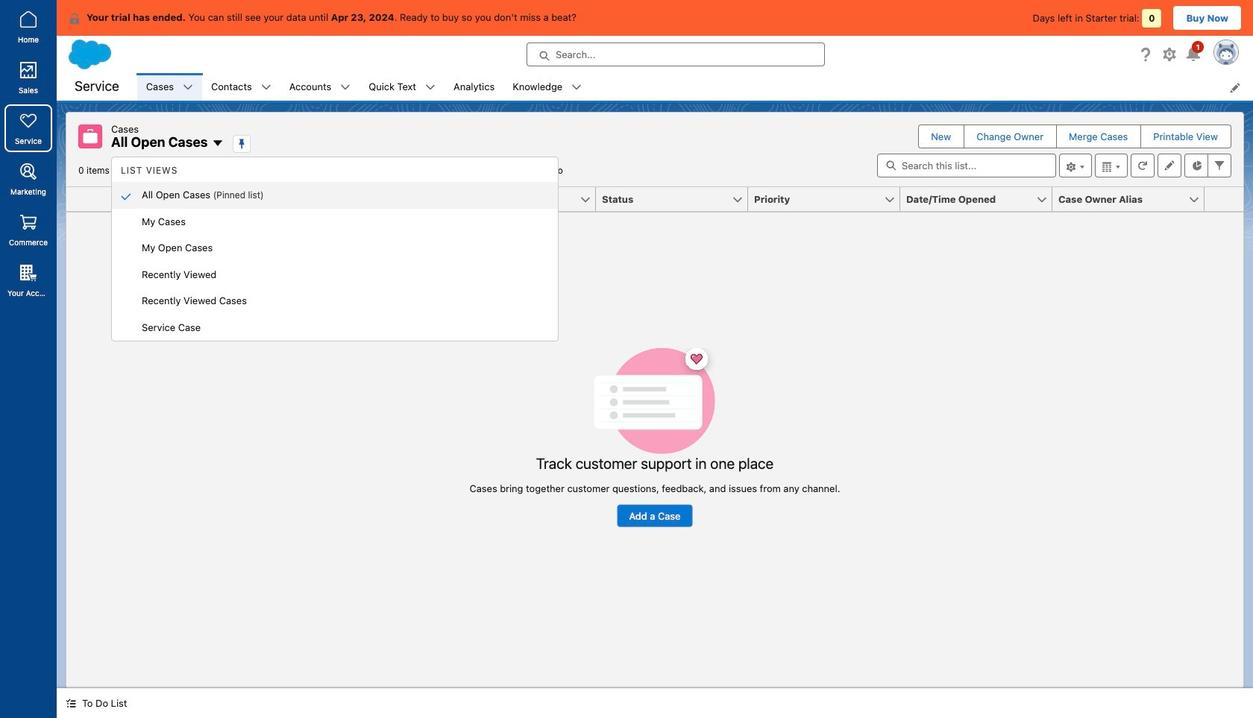 Task type: vqa. For each thing, say whether or not it's contained in the screenshot.
Communication Subscription Icon
no



Task type: locate. For each thing, give the bounding box(es) containing it.
cell inside all open cases|cases|list view element
[[111, 187, 135, 212]]

all open cases status
[[78, 165, 446, 176]]

priority element
[[748, 187, 910, 212]]

action element
[[1205, 187, 1244, 212]]

2 list item from the left
[[202, 73, 280, 101]]

status
[[470, 348, 841, 527]]

4 list item from the left
[[360, 73, 445, 101]]

action image
[[1205, 187, 1244, 211]]

case number element
[[135, 187, 301, 212]]

text default image
[[69, 13, 81, 24], [183, 82, 193, 93], [261, 82, 271, 93], [340, 82, 351, 93], [425, 82, 436, 93], [572, 82, 582, 93], [212, 137, 224, 149], [66, 699, 76, 709]]

list item
[[137, 73, 202, 101], [202, 73, 280, 101], [280, 73, 360, 101], [360, 73, 445, 101], [504, 73, 591, 101]]

cell
[[111, 187, 135, 212]]

text default image inside all open cases|cases|list view element
[[212, 137, 224, 149]]

list
[[137, 73, 1254, 101]]



Task type: describe. For each thing, give the bounding box(es) containing it.
case owner alias element
[[1053, 187, 1214, 212]]

Search All Open Cases list view. search field
[[878, 154, 1057, 178]]

contact name element
[[292, 187, 453, 212]]

5 list item from the left
[[504, 73, 591, 101]]

item number image
[[66, 187, 111, 211]]

subject element
[[444, 187, 605, 212]]

date/time opened element
[[901, 187, 1062, 212]]

all open cases|cases|list view element
[[66, 112, 1245, 689]]

3 list item from the left
[[280, 73, 360, 101]]

status element
[[596, 187, 757, 212]]

item number element
[[66, 187, 111, 212]]

1 list item from the left
[[137, 73, 202, 101]]

cases | list views list box
[[112, 159, 558, 341]]



